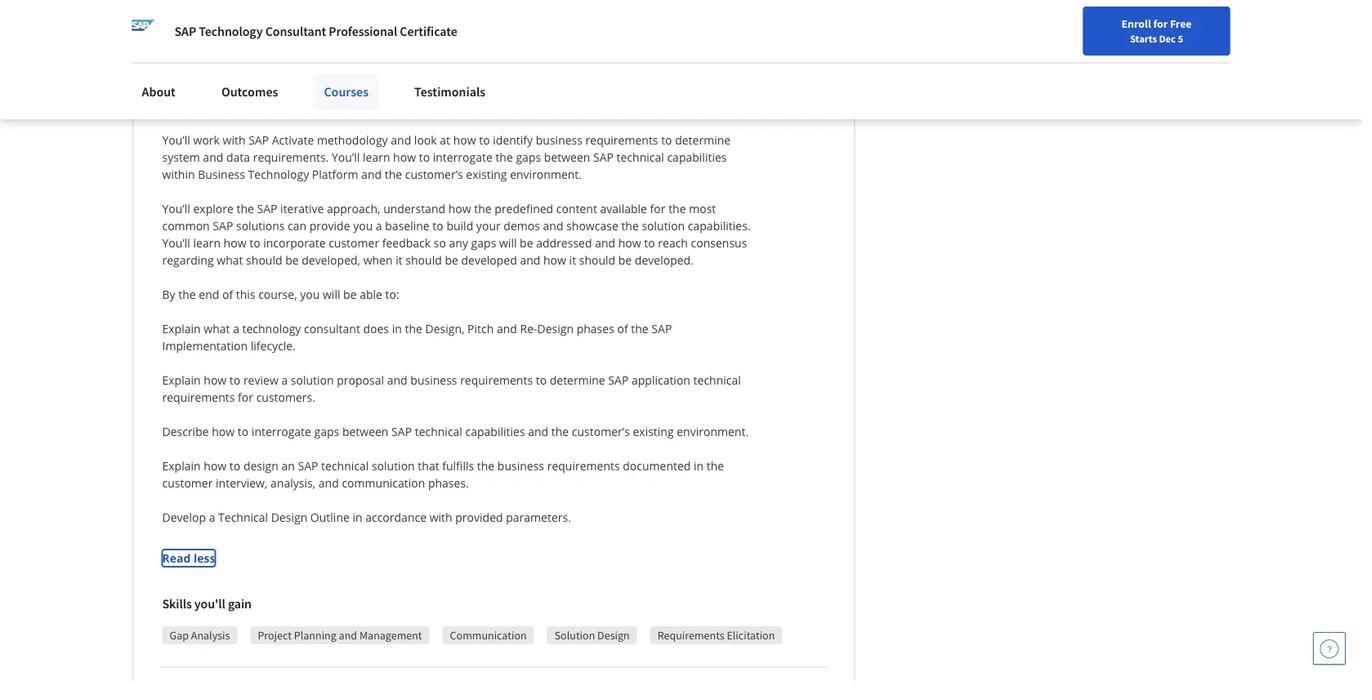 Task type: describe. For each thing, give the bounding box(es) containing it.
when
[[363, 252, 393, 268]]

technical up available
[[617, 149, 664, 165]]

communication
[[342, 476, 425, 491]]

content
[[556, 201, 597, 217]]

be down any
[[445, 252, 458, 268]]

to:
[[385, 287, 399, 302]]

1 horizontal spatial for
[[650, 201, 666, 217]]

be down demos
[[520, 235, 533, 251]]

that
[[418, 458, 439, 474]]

implementation inside designing an sap solution is the fourth course in the sap technology consultant professional certificate program. the course dives into the sap implementation lifecycle so you can immerse yourself in the key phases, including design, pitch, and re-design.
[[375, 85, 460, 100]]

re-
[[520, 321, 537, 337]]

testimonials
[[414, 83, 486, 100]]

re-
[[354, 102, 368, 118]]

within
[[162, 167, 195, 182]]

most
[[689, 201, 716, 217]]

look
[[414, 132, 437, 148]]

gap analysis
[[170, 628, 230, 643]]

skills you'll gain
[[162, 596, 252, 612]]

0 horizontal spatial of
[[222, 287, 233, 302]]

by
[[162, 287, 175, 302]]

read less button
[[162, 550, 215, 567]]

business
[[198, 167, 245, 182]]

for inside enroll for free starts dec 5
[[1154, 16, 1168, 31]]

build
[[447, 218, 473, 234]]

capabilities.
[[688, 218, 751, 234]]

2 horizontal spatial solution
[[642, 218, 685, 234]]

communication
[[450, 628, 527, 643]]

3 should from the left
[[579, 252, 616, 268]]

1 vertical spatial what
[[204, 321, 230, 337]]

read
[[162, 551, 191, 566]]

in right yourself
[[664, 85, 674, 100]]

work
[[193, 132, 220, 148]]

solution design
[[555, 628, 630, 643]]

how right the at
[[453, 132, 476, 148]]

1 vertical spatial learn
[[363, 149, 390, 165]]

sap up available
[[593, 149, 614, 165]]

develop
[[162, 510, 206, 525]]

sap left application
[[608, 373, 629, 388]]

technical
[[218, 510, 268, 525]]

1 horizontal spatial existing
[[633, 424, 674, 440]]

documented
[[623, 458, 691, 474]]

certificate inside designing an sap solution is the fourth course in the sap technology consultant professional certificate program. the course dives into the sap implementation lifecycle so you can immerse yourself in the key phases, including design, pitch, and re-design.
[[662, 68, 716, 83]]

how down look
[[393, 149, 416, 165]]

1 should from the left
[[246, 252, 282, 268]]

yourself
[[618, 85, 661, 100]]

0 horizontal spatial gaps
[[314, 424, 339, 440]]

1 horizontal spatial gaps
[[471, 235, 496, 251]]

1 horizontal spatial solution
[[555, 628, 595, 643]]

an inside designing an sap solution is the fourth course in the sap technology consultant professional certificate program. the course dives into the sap implementation lifecycle so you can immerse yourself in the key phases, including design, pitch, and re-design.
[[218, 68, 231, 83]]

analysis,
[[271, 476, 316, 491]]

solutions
[[236, 218, 285, 234]]

describe
[[162, 424, 209, 440]]

0 vertical spatial professional
[[329, 23, 397, 39]]

technical up that
[[415, 424, 462, 440]]

sap up analysis,
[[298, 458, 318, 474]]

outcomes
[[221, 83, 278, 100]]

data
[[226, 149, 250, 165]]

lifecycle
[[463, 85, 505, 100]]

identify
[[493, 132, 533, 148]]

in right documented
[[694, 458, 704, 474]]

about link
[[132, 74, 185, 110]]

design.
[[368, 102, 406, 118]]

0 vertical spatial gaps
[[516, 149, 541, 165]]

2 vertical spatial business
[[498, 458, 544, 474]]

dives
[[276, 85, 304, 100]]

you'll work with sap activate methodology and look at how to identify business requirements to determine system and data requirements. you'll learn how to interrogate the gaps between sap technical capabilities within business technology platform and the customer's existing environment. you'll explore the sap iterative approach, understand how the predefined content available for the most common sap solutions can provide you a baseline to build your demos and showcase the solution capabilities. you'll learn how to incorporate customer feedback so any gaps will be addressed and how to reach consensus regarding what should be developed, when it should be developed and how it should be developed. by the end of this course, you will be able to: explain what a technology consultant does in the design, pitch and re-design phases of the sap implementation lifecycle. explain how to review a solution proposal and business requirements to determine sap application technical requirements for customers. describe how to interrogate gaps between sap technical capabilities and the customer's existing environment. explain how to design an sap technical solution that fulfills the business requirements documented in the customer interview, analysis, and communication phases. develop a technical design outline in accordance with provided parameters.
[[162, 132, 754, 525]]

how left review
[[204, 373, 227, 388]]

does
[[363, 321, 389, 337]]

0 horizontal spatial you
[[300, 287, 320, 302]]

0 horizontal spatial with
[[223, 132, 246, 148]]

how down the addressed
[[543, 252, 566, 268]]

0 horizontal spatial between
[[342, 424, 389, 440]]

1 vertical spatial course
[[238, 85, 273, 100]]

designing
[[162, 68, 215, 83]]

courses link
[[314, 74, 378, 110]]

sap image
[[132, 20, 155, 42]]

courses
[[324, 83, 369, 100]]

technical right application
[[694, 373, 741, 388]]

pitch
[[468, 321, 494, 337]]

0 horizontal spatial design
[[271, 510, 307, 525]]

1 horizontal spatial learn
[[227, 36, 256, 52]]

requirements down pitch
[[460, 373, 533, 388]]

how down available
[[618, 235, 641, 251]]

customers.
[[256, 390, 315, 405]]

enroll for free starts dec 5
[[1122, 16, 1192, 45]]

pitch,
[[298, 102, 327, 118]]

at
[[440, 132, 450, 148]]

less
[[194, 551, 215, 566]]

so inside you'll work with sap activate methodology and look at how to identify business requirements to determine system and data requirements. you'll learn how to interrogate the gaps between sap technical capabilities within business technology platform and the customer's existing environment. you'll explore the sap iterative approach, understand how the predefined content available for the most common sap solutions can provide you a baseline to build your demos and showcase the solution capabilities. you'll learn how to incorporate customer feedback so any gaps will be addressed and how to reach consensus regarding what should be developed, when it should be developed and how it should be developed. by the end of this course, you will be able to: explain what a technology consultant does in the design, pitch and re-design phases of the sap implementation lifecycle. explain how to review a solution proposal and business requirements to determine sap application technical requirements for customers. describe how to interrogate gaps between sap technical capabilities and the customer's existing environment. explain how to design an sap technical solution that fulfills the business requirements documented in the customer interview, analysis, and communication phases. develop a technical design outline in accordance with provided parameters.
[[434, 235, 446, 251]]

baseline
[[385, 218, 430, 234]]

how up interview,
[[204, 458, 227, 474]]

is
[[304, 68, 313, 83]]

1 horizontal spatial capabilities
[[667, 149, 727, 165]]

technology inside you'll work with sap activate methodology and look at how to identify business requirements to determine system and data requirements. you'll learn how to interrogate the gaps between sap technical capabilities within business technology platform and the customer's existing environment. you'll explore the sap iterative approach, understand how the predefined content available for the most common sap solutions can provide you a baseline to build your demos and showcase the solution capabilities. you'll learn how to incorporate customer feedback so any gaps will be addressed and how to reach consensus regarding what should be developed, when it should be developed and how it should be developed. by the end of this course, you will be able to: explain what a technology consultant does in the design, pitch and re-design phases of the sap implementation lifecycle. explain how to review a solution proposal and business requirements to determine sap application technical requirements for customers. describe how to interrogate gaps between sap technical capabilities and the customer's existing environment. explain how to design an sap technical solution that fulfills the business requirements documented in the customer interview, analysis, and communication phases. develop a technical design outline in accordance with provided parameters.
[[248, 167, 309, 182]]

sap technology consultant  professional certificate
[[174, 23, 457, 39]]

0 vertical spatial business
[[536, 132, 583, 148]]

developed,
[[302, 252, 360, 268]]

can inside designing an sap solution is the fourth course in the sap technology consultant professional certificate program. the course dives into the sap implementation lifecycle so you can immerse yourself in the key phases, including design, pitch, and re-design.
[[546, 85, 565, 100]]

phases,
[[162, 102, 203, 118]]

0 vertical spatial technology
[[199, 23, 263, 39]]

0 horizontal spatial capabilities
[[465, 424, 525, 440]]

1 horizontal spatial will
[[499, 235, 517, 251]]

0 vertical spatial course
[[373, 68, 409, 83]]

english
[[1049, 18, 1089, 35]]

application
[[632, 373, 691, 388]]

0 horizontal spatial solution
[[291, 373, 334, 388]]

lifecycle.
[[251, 338, 296, 354]]

1 vertical spatial determine
[[550, 373, 605, 388]]

0 horizontal spatial environment.
[[510, 167, 582, 182]]

designing an sap solution is the fourth course in the sap technology consultant professional certificate program. the course dives into the sap implementation lifecycle so you can immerse yourself in the key phases, including design, pitch, and re-design.
[[162, 68, 719, 118]]

any
[[449, 235, 468, 251]]

what you'll learn
[[162, 36, 256, 52]]

2 explain from the top
[[162, 373, 201, 388]]

1 horizontal spatial of
[[617, 321, 628, 337]]

technology
[[242, 321, 301, 337]]

addressed
[[536, 235, 592, 251]]

available
[[600, 201, 647, 217]]

starts
[[1130, 32, 1157, 45]]

you'll down methodology
[[332, 149, 360, 165]]

approach,
[[327, 201, 380, 217]]

in right outline
[[353, 510, 363, 525]]

1 horizontal spatial environment.
[[677, 424, 749, 440]]

how down solutions
[[224, 235, 246, 251]]

implementation inside you'll work with sap activate methodology and look at how to identify business requirements to determine system and data requirements. you'll learn how to interrogate the gaps between sap technical capabilities within business technology platform and the customer's existing environment. you'll explore the sap iterative approach, understand how the predefined content available for the most common sap solutions can provide you a baseline to build your demos and showcase the solution capabilities. you'll learn how to incorporate customer feedback so any gaps will be addressed and how to reach consensus regarding what should be developed, when it should be developed and how it should be developed. by the end of this course, you will be able to: explain what a technology consultant does in the design, pitch and re-design phases of the sap implementation lifecycle. explain how to review a solution proposal and business requirements to determine sap application technical requirements for customers. describe how to interrogate gaps between sap technical capabilities and the customer's existing environment. explain how to design an sap technical solution that fulfills the business requirements documented in the customer interview, analysis, and communication phases. develop a technical design outline in accordance with provided parameters.
[[162, 338, 248, 354]]

1 vertical spatial business
[[410, 373, 457, 388]]

regarding
[[162, 252, 214, 268]]

in right does
[[392, 321, 402, 337]]

a left baseline
[[376, 218, 382, 234]]

can inside you'll work with sap activate methodology and look at how to identify business requirements to determine system and data requirements. you'll learn how to interrogate the gaps between sap technical capabilities within business technology platform and the customer's existing environment. you'll explore the sap iterative approach, understand how the predefined content available for the most common sap solutions can provide you a baseline to build your demos and showcase the solution capabilities. you'll learn how to incorporate customer feedback so any gaps will be addressed and how to reach consensus regarding what should be developed, when it should be developed and how it should be developed. by the end of this course, you will be able to: explain what a technology consultant does in the design, pitch and re-design phases of the sap implementation lifecycle. explain how to review a solution proposal and business requirements to determine sap application technical requirements for customers. describe how to interrogate gaps between sap technical capabilities and the customer's existing environment. explain how to design an sap technical solution that fulfills the business requirements documented in the customer interview, analysis, and communication phases. develop a technical design outline in accordance with provided parameters.
[[288, 218, 307, 234]]

requirements
[[658, 628, 725, 643]]

your
[[476, 218, 501, 234]]

2 vertical spatial for
[[238, 390, 253, 405]]

2 it from the left
[[569, 252, 576, 268]]

you inside designing an sap solution is the fourth course in the sap technology consultant professional certificate program. the course dives into the sap implementation lifecycle so you can immerse yourself in the key phases, including design, pitch, and re-design.
[[523, 85, 543, 100]]

incorporate
[[263, 235, 326, 251]]

this
[[236, 287, 255, 302]]

technical up communication
[[321, 458, 369, 474]]

activate
[[272, 132, 314, 148]]

fourth
[[336, 68, 370, 83]]

5
[[1178, 32, 1183, 45]]

what
[[162, 36, 191, 52]]

program.
[[162, 85, 212, 100]]

1 vertical spatial interrogate
[[252, 424, 311, 440]]

1 horizontal spatial customer's
[[572, 424, 630, 440]]

technology inside designing an sap solution is the fourth course in the sap technology consultant professional certificate program. the course dives into the sap implementation lifecycle so you can immerse yourself in the key phases, including design, pitch, and re-design.
[[468, 68, 529, 83]]

be left developed.
[[618, 252, 632, 268]]

be left able
[[343, 287, 357, 302]]

1 horizontal spatial determine
[[675, 132, 731, 148]]

1 horizontal spatial interrogate
[[433, 149, 493, 165]]

management
[[360, 628, 422, 643]]

a right develop
[[209, 510, 215, 525]]

fulfills
[[442, 458, 474, 474]]

how up build
[[448, 201, 471, 217]]

3 explain from the top
[[162, 458, 201, 474]]

requirements up the describe
[[162, 390, 235, 405]]

requirements elicitation
[[658, 628, 775, 643]]



Task type: vqa. For each thing, say whether or not it's contained in the screenshot.
Services in the left of the page
no



Task type: locate. For each thing, give the bounding box(es) containing it.
read less
[[162, 551, 215, 566]]

you'll
[[193, 36, 224, 52], [194, 596, 225, 612]]

requirements up parameters.
[[547, 458, 620, 474]]

existing up documented
[[633, 424, 674, 440]]

1 horizontal spatial you
[[353, 218, 373, 234]]

outcomes link
[[212, 74, 288, 110]]

sap up communication
[[392, 424, 412, 440]]

technology
[[199, 23, 263, 39], [468, 68, 529, 83], [248, 167, 309, 182]]

2 vertical spatial learn
[[193, 235, 221, 251]]

should
[[246, 252, 282, 268], [406, 252, 442, 268], [579, 252, 616, 268]]

technology up lifecycle
[[468, 68, 529, 83]]

1 horizontal spatial implementation
[[375, 85, 460, 100]]

0 horizontal spatial will
[[323, 287, 340, 302]]

course,
[[258, 287, 297, 302]]

project planning and management
[[258, 628, 422, 643]]

business
[[536, 132, 583, 148], [410, 373, 457, 388], [498, 458, 544, 474]]

1 vertical spatial customer's
[[572, 424, 630, 440]]

2 vertical spatial gaps
[[314, 424, 339, 440]]

2 horizontal spatial you
[[523, 85, 543, 100]]

1 vertical spatial consultant
[[532, 68, 590, 83]]

business up parameters.
[[498, 458, 544, 474]]

0 vertical spatial capabilities
[[667, 149, 727, 165]]

1 vertical spatial for
[[650, 201, 666, 217]]

0 vertical spatial for
[[1154, 16, 1168, 31]]

determine down phases
[[550, 373, 605, 388]]

consensus
[[691, 235, 747, 251]]

design,
[[425, 321, 465, 337]]

for right available
[[650, 201, 666, 217]]

methodology
[[317, 132, 388, 148]]

consultant inside designing an sap solution is the fourth course in the sap technology consultant professional certificate program. the course dives into the sap implementation lifecycle so you can immerse yourself in the key phases, including design, pitch, and re-design.
[[532, 68, 590, 83]]

you down approach,
[[353, 218, 373, 234]]

planning
[[294, 628, 337, 643]]

0 vertical spatial of
[[222, 287, 233, 302]]

gaps down identify
[[516, 149, 541, 165]]

0 vertical spatial solution
[[642, 218, 685, 234]]

of right phases
[[617, 321, 628, 337]]

0 vertical spatial can
[[546, 85, 565, 100]]

1 explain from the top
[[162, 321, 201, 337]]

phases.
[[428, 476, 469, 491]]

you'll right what
[[193, 36, 224, 52]]

an up analysis,
[[282, 458, 295, 474]]

parameters.
[[506, 510, 571, 525]]

you'll for learn
[[193, 36, 224, 52]]

capabilities
[[667, 149, 727, 165], [465, 424, 525, 440]]

and
[[330, 102, 351, 118], [391, 132, 411, 148], [203, 149, 223, 165], [361, 167, 382, 182], [543, 218, 563, 234], [595, 235, 615, 251], [520, 252, 541, 268], [497, 321, 517, 337], [387, 373, 408, 388], [528, 424, 549, 440], [319, 476, 339, 491], [339, 628, 357, 643]]

0 horizontal spatial interrogate
[[252, 424, 311, 440]]

1 vertical spatial solution
[[291, 373, 334, 388]]

solution up reach
[[642, 218, 685, 234]]

can
[[546, 85, 565, 100], [288, 218, 307, 234]]

learn down methodology
[[363, 149, 390, 165]]

can left the immerse
[[546, 85, 565, 100]]

provide
[[310, 218, 350, 234]]

english button
[[1019, 0, 1118, 53]]

you'll for gain
[[194, 596, 225, 612]]

how right the describe
[[212, 424, 235, 440]]

it down feedback
[[396, 252, 403, 268]]

should down feedback
[[406, 252, 442, 268]]

0 vertical spatial what
[[217, 252, 243, 268]]

2 vertical spatial you
[[300, 287, 320, 302]]

0 vertical spatial customer's
[[405, 167, 463, 182]]

platform
[[312, 167, 358, 182]]

0 horizontal spatial determine
[[550, 373, 605, 388]]

professional up yourself
[[593, 68, 659, 83]]

a left technology
[[233, 321, 239, 337]]

sap down explore
[[213, 218, 233, 234]]

sap up outcomes
[[234, 68, 255, 83]]

an up the the
[[218, 68, 231, 83]]

customer
[[329, 235, 379, 251], [162, 476, 213, 491]]

how
[[453, 132, 476, 148], [393, 149, 416, 165], [448, 201, 471, 217], [224, 235, 246, 251], [618, 235, 641, 251], [543, 252, 566, 268], [204, 373, 227, 388], [212, 424, 235, 440], [204, 458, 227, 474]]

solution inside designing an sap solution is the fourth course in the sap technology consultant professional certificate program. the course dives into the sap implementation lifecycle so you can immerse yourself in the key phases, including design, pitch, and re-design.
[[258, 68, 301, 83]]

1 vertical spatial professional
[[593, 68, 659, 83]]

0 vertical spatial solution
[[258, 68, 301, 83]]

interview,
[[216, 476, 268, 491]]

certificate up designing an sap solution is the fourth course in the sap technology consultant professional certificate program. the course dives into the sap implementation lifecycle so you can immerse yourself in the key phases, including design, pitch, and re-design.
[[400, 23, 457, 39]]

customer's
[[405, 167, 463, 182], [572, 424, 630, 440]]

you'll left gain
[[194, 596, 225, 612]]

certificate
[[400, 23, 457, 39], [662, 68, 716, 83]]

business down design, on the left top
[[410, 373, 457, 388]]

2 horizontal spatial learn
[[363, 149, 390, 165]]

implementation up design.
[[375, 85, 460, 100]]

certificate up key
[[662, 68, 716, 83]]

system
[[162, 149, 200, 165]]

end
[[199, 287, 219, 302]]

be
[[520, 235, 533, 251], [285, 252, 299, 268], [445, 252, 458, 268], [618, 252, 632, 268], [343, 287, 357, 302]]

1 horizontal spatial can
[[546, 85, 565, 100]]

1 vertical spatial existing
[[633, 424, 674, 440]]

environment. up predefined
[[510, 167, 582, 182]]

0 horizontal spatial should
[[246, 252, 282, 268]]

design left phases
[[537, 321, 574, 337]]

0 vertical spatial certificate
[[400, 23, 457, 39]]

an inside you'll work with sap activate methodology and look at how to identify business requirements to determine system and data requirements. you'll learn how to interrogate the gaps between sap technical capabilities within business technology platform and the customer's existing environment. you'll explore the sap iterative approach, understand how the predefined content available for the most common sap solutions can provide you a baseline to build your demos and showcase the solution capabilities. you'll learn how to incorporate customer feedback so any gaps will be addressed and how to reach consensus regarding what should be developed, when it should be developed and how it should be developed. by the end of this course, you will be able to: explain what a technology consultant does in the design, pitch and re-design phases of the sap implementation lifecycle. explain how to review a solution proposal and business requirements to determine sap application technical requirements for customers. describe how to interrogate gaps between sap technical capabilities and the customer's existing environment. explain how to design an sap technical solution that fulfills the business requirements documented in the customer interview, analysis, and communication phases. develop a technical design outline in accordance with provided parameters.
[[282, 458, 295, 474]]

technology right what
[[199, 23, 263, 39]]

1 vertical spatial an
[[282, 458, 295, 474]]

be down incorporate
[[285, 252, 299, 268]]

0 horizontal spatial customer
[[162, 476, 213, 491]]

design down analysis,
[[271, 510, 307, 525]]

consultant up the immerse
[[532, 68, 590, 83]]

1 vertical spatial capabilities
[[465, 424, 525, 440]]

1 it from the left
[[396, 252, 403, 268]]

will down demos
[[499, 235, 517, 251]]

2 should from the left
[[406, 252, 442, 268]]

professional inside designing an sap solution is the fourth course in the sap technology consultant professional certificate program. the course dives into the sap implementation lifecycle so you can immerse yourself in the key phases, including design, pitch, and re-design.
[[593, 68, 659, 83]]

you'll up common
[[162, 201, 190, 217]]

explain down the by
[[162, 321, 201, 337]]

show notifications image
[[1142, 20, 1161, 40]]

explain down the describe
[[162, 458, 201, 474]]

0 horizontal spatial consultant
[[265, 23, 326, 39]]

a up the customers.
[[281, 373, 288, 388]]

determine down key
[[675, 132, 731, 148]]

0 vertical spatial existing
[[466, 167, 507, 182]]

you right lifecycle
[[523, 85, 543, 100]]

implementation down end
[[162, 338, 248, 354]]

understand
[[383, 201, 445, 217]]

1 horizontal spatial solution
[[372, 458, 415, 474]]

for up dec
[[1154, 16, 1168, 31]]

sap up the data
[[249, 132, 269, 148]]

requirements
[[586, 132, 658, 148], [460, 373, 533, 388], [162, 390, 235, 405], [547, 458, 620, 474]]

0 vertical spatial environment.
[[510, 167, 582, 182]]

0 horizontal spatial existing
[[466, 167, 507, 182]]

between down proposal
[[342, 424, 389, 440]]

0 horizontal spatial solution
[[258, 68, 301, 83]]

0 vertical spatial learn
[[227, 36, 256, 52]]

learn
[[227, 36, 256, 52], [363, 149, 390, 165], [193, 235, 221, 251]]

can up incorporate
[[288, 218, 307, 234]]

2 horizontal spatial design
[[597, 628, 630, 643]]

1 vertical spatial you'll
[[194, 596, 225, 612]]

consultant
[[304, 321, 360, 337]]

1 vertical spatial with
[[430, 510, 452, 525]]

with
[[223, 132, 246, 148], [430, 510, 452, 525]]

0 vertical spatial implementation
[[375, 85, 460, 100]]

developed.
[[635, 252, 694, 268]]

review
[[243, 373, 279, 388]]

2 vertical spatial explain
[[162, 458, 201, 474]]

environment.
[[510, 167, 582, 182], [677, 424, 749, 440]]

existing
[[466, 167, 507, 182], [633, 424, 674, 440]]

interrogate down the customers.
[[252, 424, 311, 440]]

with down phases.
[[430, 510, 452, 525]]

0 horizontal spatial course
[[238, 85, 273, 100]]

1 horizontal spatial professional
[[593, 68, 659, 83]]

1 horizontal spatial design
[[537, 321, 574, 337]]

1 vertical spatial technology
[[468, 68, 529, 83]]

0 vertical spatial so
[[508, 85, 520, 100]]

help center image
[[1320, 639, 1339, 659]]

customer up develop
[[162, 476, 213, 491]]

project
[[258, 628, 292, 643]]

dec
[[1159, 32, 1176, 45]]

0 vertical spatial customer
[[329, 235, 379, 251]]

0 horizontal spatial implementation
[[162, 338, 248, 354]]

1 horizontal spatial certificate
[[662, 68, 716, 83]]

0 horizontal spatial customer's
[[405, 167, 463, 182]]

consultant up is
[[265, 23, 326, 39]]

sap up testimonials
[[445, 68, 465, 83]]

2 vertical spatial design
[[597, 628, 630, 643]]

what up this
[[217, 252, 243, 268]]

0 vertical spatial consultant
[[265, 23, 326, 39]]

explain up the describe
[[162, 373, 201, 388]]

0 horizontal spatial learn
[[193, 235, 221, 251]]

immerse
[[568, 85, 615, 100]]

you'll up system
[[162, 132, 190, 148]]

0 vertical spatial between
[[544, 149, 590, 165]]

customer's up documented
[[572, 424, 630, 440]]

sap up solutions
[[257, 201, 277, 217]]

and inside designing an sap solution is the fourth course in the sap technology consultant professional certificate program. the course dives into the sap implementation lifecycle so you can immerse yourself in the key phases, including design, pitch, and re-design.
[[330, 102, 351, 118]]

outline
[[310, 510, 350, 525]]

with up the data
[[223, 132, 246, 148]]

1 vertical spatial between
[[342, 424, 389, 440]]

learn up outcomes link
[[227, 36, 256, 52]]

should down showcase
[[579, 252, 616, 268]]

what down end
[[204, 321, 230, 337]]

sap right sap "icon"
[[174, 23, 196, 39]]

so inside designing an sap solution is the fourth course in the sap technology consultant professional certificate program. the course dives into the sap implementation lifecycle so you can immerse yourself in the key phases, including design, pitch, and re-design.
[[508, 85, 520, 100]]

0 vertical spatial you'll
[[193, 36, 224, 52]]

capabilities up most
[[667, 149, 727, 165]]

0 vertical spatial determine
[[675, 132, 731, 148]]

interrogate down the at
[[433, 149, 493, 165]]

in
[[412, 68, 422, 83], [664, 85, 674, 100], [392, 321, 402, 337], [694, 458, 704, 474], [353, 510, 363, 525]]

1 horizontal spatial it
[[569, 252, 576, 268]]

sap up application
[[652, 321, 672, 337]]

demos
[[504, 218, 540, 234]]

1 vertical spatial environment.
[[677, 424, 749, 440]]

gaps
[[516, 149, 541, 165], [471, 235, 496, 251], [314, 424, 339, 440]]

the
[[215, 85, 235, 100]]

a
[[376, 218, 382, 234], [233, 321, 239, 337], [281, 373, 288, 388], [209, 510, 215, 525]]

phases
[[577, 321, 614, 337]]

course
[[373, 68, 409, 83], [238, 85, 273, 100]]

environment. up documented
[[677, 424, 749, 440]]

enroll
[[1122, 16, 1151, 31]]

0 vertical spatial with
[[223, 132, 246, 148]]

sap up re-
[[351, 85, 372, 100]]

0 horizontal spatial an
[[218, 68, 231, 83]]

professional up fourth
[[329, 23, 397, 39]]

2 horizontal spatial gaps
[[516, 149, 541, 165]]

1 horizontal spatial with
[[430, 510, 452, 525]]

determine
[[675, 132, 731, 148], [550, 373, 605, 388]]

should down solutions
[[246, 252, 282, 268]]

iterative
[[280, 201, 324, 217]]

1 horizontal spatial between
[[544, 149, 590, 165]]

explain
[[162, 321, 201, 337], [162, 373, 201, 388], [162, 458, 201, 474]]

design left requirements
[[597, 628, 630, 643]]

customer's down look
[[405, 167, 463, 182]]

provided
[[455, 510, 503, 525]]

0 horizontal spatial can
[[288, 218, 307, 234]]

design,
[[257, 102, 295, 118]]

explore
[[193, 201, 234, 217]]

implementation
[[375, 85, 460, 100], [162, 338, 248, 354]]

key
[[697, 85, 716, 100]]

proposal
[[337, 373, 384, 388]]

to
[[479, 132, 490, 148], [661, 132, 672, 148], [419, 149, 430, 165], [433, 218, 444, 234], [249, 235, 260, 251], [644, 235, 655, 251], [230, 373, 240, 388], [536, 373, 547, 388], [238, 424, 249, 440], [230, 458, 240, 474]]

requirements down yourself
[[586, 132, 658, 148]]

you'll
[[162, 132, 190, 148], [332, 149, 360, 165], [162, 201, 190, 217], [162, 235, 190, 251]]

course up design.
[[373, 68, 409, 83]]

None search field
[[233, 10, 625, 43]]

1 vertical spatial of
[[617, 321, 628, 337]]

1 vertical spatial gaps
[[471, 235, 496, 251]]

in up testimonials
[[412, 68, 422, 83]]

1 vertical spatial explain
[[162, 373, 201, 388]]

about
[[142, 83, 176, 100]]

skills
[[162, 596, 192, 612]]

design
[[243, 458, 279, 474]]

between up the content
[[544, 149, 590, 165]]

1 horizontal spatial consultant
[[532, 68, 590, 83]]

course up design,
[[238, 85, 273, 100]]

solution up the customers.
[[291, 373, 334, 388]]

solution up communication
[[372, 458, 415, 474]]

0 horizontal spatial certificate
[[400, 23, 457, 39]]

including
[[206, 102, 254, 118]]

2 horizontal spatial for
[[1154, 16, 1168, 31]]

0 vertical spatial you
[[523, 85, 543, 100]]

technology down requirements.
[[248, 167, 309, 182]]

0 vertical spatial design
[[537, 321, 574, 337]]

1 horizontal spatial so
[[508, 85, 520, 100]]

1 horizontal spatial should
[[406, 252, 442, 268]]

able
[[360, 287, 382, 302]]

design
[[537, 321, 574, 337], [271, 510, 307, 525], [597, 628, 630, 643]]

of left this
[[222, 287, 233, 302]]

1 vertical spatial can
[[288, 218, 307, 234]]

showcase
[[566, 218, 618, 234]]

1 vertical spatial will
[[323, 287, 340, 302]]

1 vertical spatial you
[[353, 218, 373, 234]]

gap
[[170, 628, 189, 643]]

0 horizontal spatial for
[[238, 390, 253, 405]]

1 horizontal spatial customer
[[329, 235, 379, 251]]

it down the addressed
[[569, 252, 576, 268]]

analysis
[[191, 628, 230, 643]]

requirements.
[[253, 149, 329, 165]]

you'll down common
[[162, 235, 190, 251]]



